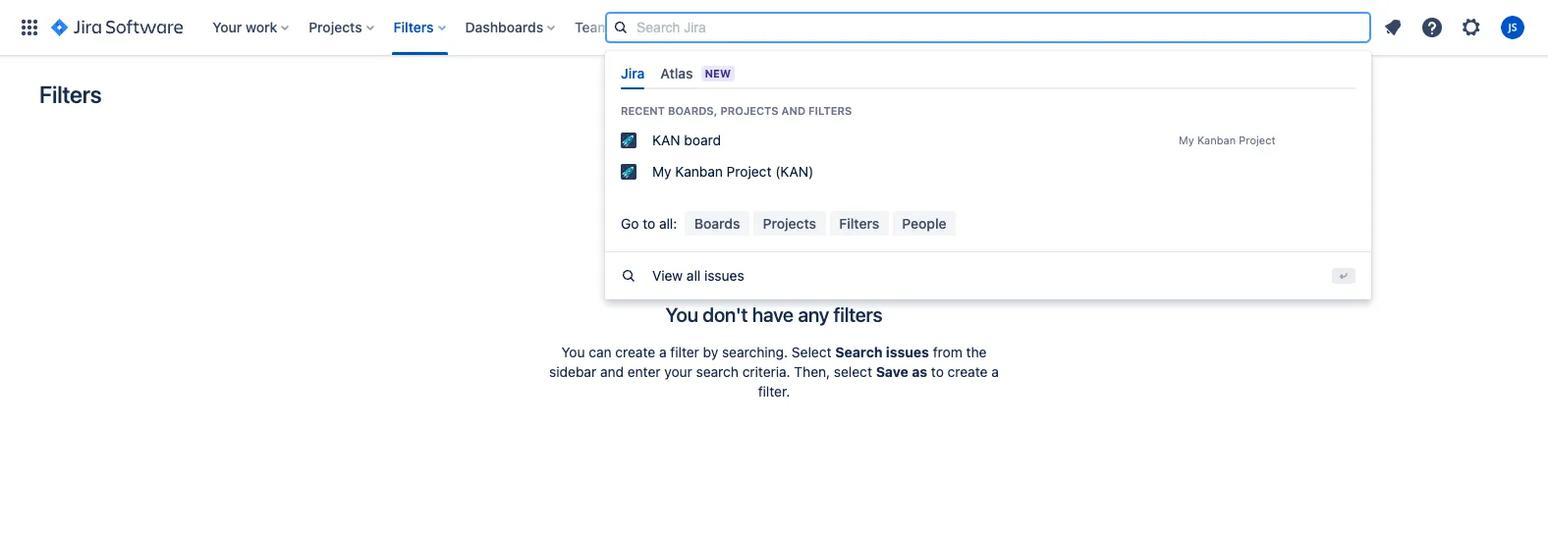 Task type: locate. For each thing, give the bounding box(es) containing it.
1 vertical spatial project
[[727, 163, 772, 180]]

have
[[752, 304, 794, 326]]

then,
[[794, 363, 830, 380]]

you for you don't have any filters
[[666, 304, 698, 326]]

issues
[[704, 267, 744, 284], [886, 344, 929, 361]]

select
[[792, 344, 832, 361]]

1 horizontal spatial and
[[782, 104, 806, 117]]

your
[[212, 19, 242, 35]]

and for projects
[[782, 104, 806, 117]]

and
[[782, 104, 806, 117], [600, 363, 624, 380]]

0 horizontal spatial to
[[643, 215, 655, 231]]

your profile and settings image
[[1501, 16, 1525, 39]]

filter.
[[758, 383, 790, 400]]

to right as
[[931, 363, 944, 380]]

projects
[[309, 19, 362, 35], [720, 104, 779, 117], [763, 215, 816, 231]]

to
[[643, 215, 655, 231], [931, 363, 944, 380]]

filters
[[394, 19, 434, 35], [39, 81, 102, 108], [809, 104, 852, 117], [839, 215, 879, 231]]

projects down (kan)
[[763, 215, 816, 231]]

project
[[1239, 134, 1276, 147], [727, 163, 772, 180]]

from
[[933, 344, 962, 361]]

select
[[834, 363, 872, 380]]

0 vertical spatial a
[[659, 344, 667, 361]]

1 horizontal spatial create
[[948, 363, 988, 380]]

and inside from the sidebar and enter your search criteria. then, select
[[600, 363, 624, 380]]

0 horizontal spatial a
[[659, 344, 667, 361]]

filters down appswitcher icon
[[39, 81, 102, 108]]

0 vertical spatial and
[[782, 104, 806, 117]]

settings image
[[1460, 16, 1483, 39]]

boards,
[[668, 104, 717, 117]]

a right as
[[991, 363, 999, 380]]

as
[[912, 363, 927, 380]]

and down can
[[600, 363, 624, 380]]

your work
[[212, 19, 277, 35]]

your
[[664, 363, 692, 380]]

1 horizontal spatial a
[[991, 363, 999, 380]]

banner
[[0, 0, 1548, 300]]

to left the all:
[[643, 215, 655, 231]]

0 horizontal spatial and
[[600, 363, 624, 380]]

0 vertical spatial kanban
[[1197, 134, 1236, 147]]

0 horizontal spatial my
[[652, 163, 671, 180]]

0 horizontal spatial kanban
[[675, 163, 723, 180]]

1 horizontal spatial issues
[[886, 344, 929, 361]]

0 vertical spatial my
[[1179, 134, 1194, 147]]

1 vertical spatial a
[[991, 363, 999, 380]]

issues right the all
[[704, 267, 744, 284]]

0 vertical spatial you
[[666, 304, 698, 326]]

1 vertical spatial issues
[[886, 344, 929, 361]]

people
[[902, 215, 947, 231]]

criteria.
[[742, 363, 790, 380]]

and inside banner
[[782, 104, 806, 117]]

my
[[1179, 134, 1194, 147], [652, 163, 671, 180]]

1 vertical spatial to
[[931, 363, 944, 380]]

my kanban project (kan)
[[652, 163, 814, 180]]

searching.
[[722, 344, 788, 361]]

all:
[[659, 215, 677, 231]]

and up (kan)
[[782, 104, 806, 117]]

1 vertical spatial kanban
[[675, 163, 723, 180]]

kanban for my kanban project (kan)
[[675, 163, 723, 180]]

jira tab
[[613, 57, 653, 90]]

a
[[659, 344, 667, 361], [991, 363, 999, 380]]

enter
[[628, 363, 661, 380]]

your work button
[[207, 12, 297, 43]]

0 vertical spatial to
[[643, 215, 655, 231]]

0 vertical spatial project
[[1239, 134, 1276, 147]]

you up sidebar
[[561, 344, 585, 361]]

filters inside dropdown button
[[394, 19, 434, 35]]

Search Jira field
[[605, 12, 1371, 43]]

project for my kanban project (kan)
[[727, 163, 772, 180]]

1 horizontal spatial to
[[931, 363, 944, 380]]

can
[[589, 344, 612, 361]]

the
[[966, 344, 987, 361]]

my kanban project (kan) link
[[605, 156, 1371, 188]]

create up enter
[[615, 344, 655, 361]]

tab list
[[613, 57, 1364, 90]]

create down the
[[948, 363, 988, 380]]

recent boards, projects and filters
[[621, 104, 852, 117]]

1 horizontal spatial my
[[1179, 134, 1194, 147]]

boards
[[694, 215, 740, 231]]

filters right the projects popup button
[[394, 19, 434, 35]]

filters up (kan)
[[809, 104, 852, 117]]

project for my kanban project
[[1239, 134, 1276, 147]]

1 vertical spatial my
[[652, 163, 671, 180]]

create
[[727, 19, 771, 35]]

0 horizontal spatial project
[[727, 163, 772, 180]]

you up filter
[[666, 304, 698, 326]]

people link
[[893, 211, 956, 236]]

0 horizontal spatial you
[[561, 344, 585, 361]]

kanban
[[1197, 134, 1236, 147], [675, 163, 723, 180]]

2 vertical spatial projects
[[763, 215, 816, 231]]

new
[[705, 66, 731, 79]]

filters link
[[830, 211, 889, 236]]

a left filter
[[659, 344, 667, 361]]

1 horizontal spatial kanban
[[1197, 134, 1236, 147]]

0 vertical spatial create
[[615, 344, 655, 361]]

0 vertical spatial issues
[[704, 267, 744, 284]]

0 horizontal spatial create
[[615, 344, 655, 361]]

1 horizontal spatial you
[[666, 304, 698, 326]]

primary element
[[12, 0, 1175, 55]]

go
[[621, 215, 639, 231]]

projects right work
[[309, 19, 362, 35]]

create button
[[715, 12, 782, 43]]

create
[[615, 344, 655, 361], [948, 363, 988, 380]]

sidebar
[[549, 363, 596, 380]]

create inside to create a filter.
[[948, 363, 988, 380]]

projects link
[[754, 211, 826, 236]]

1 vertical spatial you
[[561, 344, 585, 361]]

you for you can create a filter by searching. select search issues
[[561, 344, 585, 361]]

projects down 'new'
[[720, 104, 779, 117]]

issues up save as
[[886, 344, 929, 361]]

atlas
[[661, 65, 693, 82]]

jira software image
[[51, 16, 183, 39], [51, 16, 183, 39]]

0 vertical spatial projects
[[309, 19, 362, 35]]

work
[[246, 19, 277, 35]]

1 vertical spatial and
[[600, 363, 624, 380]]

a inside to create a filter.
[[991, 363, 999, 380]]

1 horizontal spatial project
[[1239, 134, 1276, 147]]

1 vertical spatial create
[[948, 363, 988, 380]]

you
[[666, 304, 698, 326], [561, 344, 585, 361]]

filters left people
[[839, 215, 879, 231]]



Task type: describe. For each thing, give the bounding box(es) containing it.
view all issues link
[[605, 252, 1371, 300]]

appswitcher icon image
[[18, 16, 41, 39]]

my for my kanban project
[[1179, 134, 1194, 147]]

all
[[687, 267, 701, 284]]

search
[[835, 344, 883, 361]]

board
[[684, 132, 721, 149]]

you can create a filter by searching. select search issues
[[561, 344, 929, 361]]

filter
[[670, 344, 699, 361]]

view all issues
[[652, 267, 744, 284]]

search
[[696, 363, 739, 380]]

you don't have any filters
[[666, 304, 883, 326]]

1 vertical spatial projects
[[720, 104, 779, 117]]

help image
[[1420, 16, 1444, 39]]

(kan)
[[775, 163, 814, 180]]

kanban for my kanban project
[[1197, 134, 1236, 147]]

tab list containing jira
[[613, 57, 1364, 90]]

my for my kanban project (kan)
[[652, 163, 671, 180]]

projects button
[[303, 12, 382, 43]]

view all issues image
[[621, 268, 637, 284]]

search image
[[613, 20, 629, 35]]

from the sidebar and enter your search criteria. then, select
[[549, 344, 987, 380]]

save as
[[876, 363, 927, 380]]

view
[[652, 267, 683, 284]]

banner containing your work
[[0, 0, 1548, 300]]

to inside to create a filter.
[[931, 363, 944, 380]]

boards link
[[685, 211, 750, 236]]

notifications image
[[1381, 16, 1405, 39]]

by
[[703, 344, 718, 361]]

kan
[[652, 132, 680, 149]]

kan board
[[652, 132, 721, 149]]

recent
[[621, 104, 665, 117]]

0 horizontal spatial issues
[[704, 267, 744, 284]]

any
[[798, 304, 829, 326]]

to create a filter.
[[758, 363, 999, 400]]

to inside banner
[[643, 215, 655, 231]]

save
[[876, 363, 908, 380]]

filters
[[834, 304, 883, 326]]

go to all:
[[621, 215, 677, 231]]

my kanban project
[[1179, 134, 1276, 147]]

and for sidebar
[[600, 363, 624, 380]]

projects inside popup button
[[309, 19, 362, 35]]

filters button
[[388, 12, 453, 43]]

don't
[[703, 304, 748, 326]]

jira
[[621, 65, 645, 82]]



Task type: vqa. For each thing, say whether or not it's contained in the screenshot.
Back To Project
no



